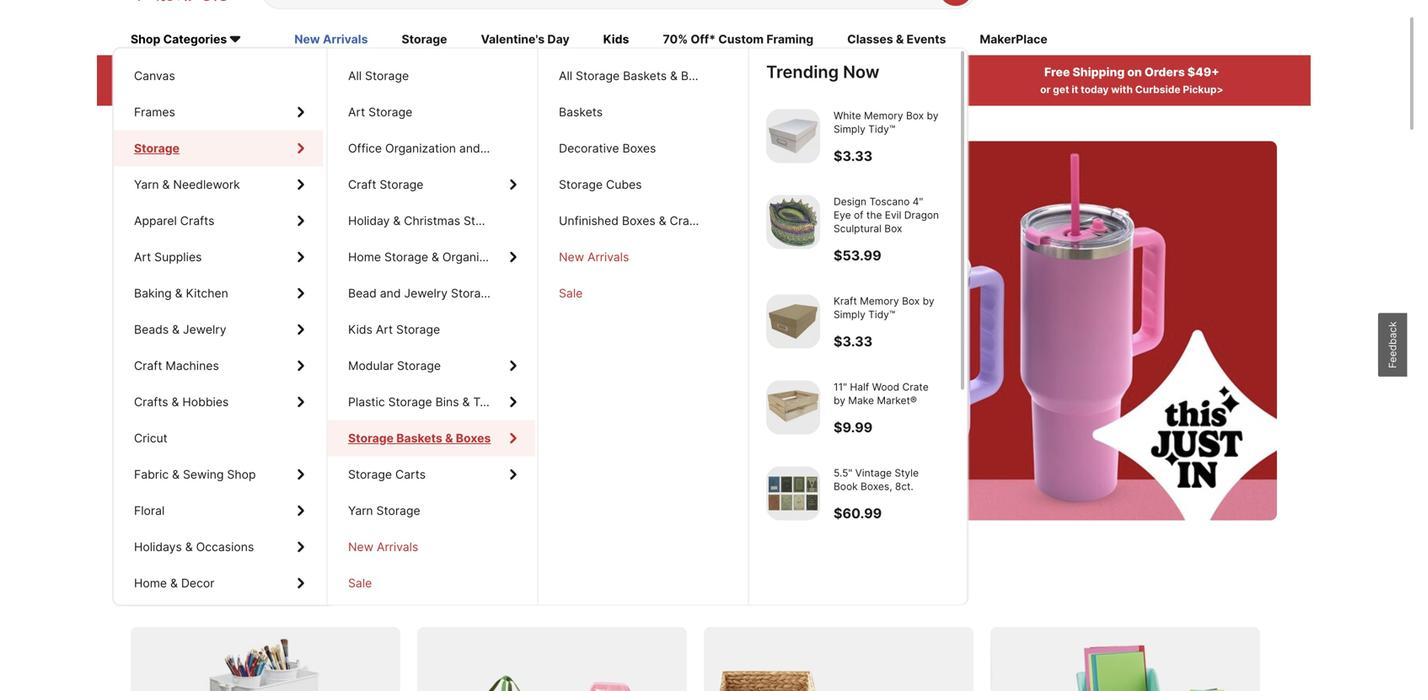 Task type: describe. For each thing, give the bounding box(es) containing it.
all storage baskets & boxes
[[559, 69, 715, 83]]

2 horizontal spatial baskets
[[623, 69, 667, 83]]

customize
[[164, 342, 266, 367]]

tumblers
[[216, 401, 268, 416]]

custom
[[719, 32, 764, 47]]

free
[[1045, 65, 1070, 79]]

shop categories link
[[131, 31, 261, 50]]

colorful plastic storage bins image
[[991, 628, 1261, 691]]

decor for kids
[[181, 576, 215, 591]]

machines for 70% off* custom framing
[[166, 359, 219, 373]]

floral link for classes & events
[[114, 493, 323, 529]]

blue, pink, and purple tumblers on red background image
[[131, 141, 1278, 521]]

storage link for kids
[[114, 130, 323, 167]]

home & decor for shop categories
[[134, 576, 215, 591]]

apparel crafts for kids
[[134, 214, 215, 228]]

free shipping on orders $49+ or get it today with curbside pickup>
[[1041, 65, 1224, 96]]

baking for kids
[[134, 286, 172, 301]]

yarn & needlework for new arrivals
[[134, 178, 240, 192]]

1 vertical spatial organization
[[443, 250, 513, 264]]

storage baskets & boxes link
[[328, 420, 535, 457]]

art supplies link for valentine's day
[[114, 239, 323, 275]]

crafts & hobbies link for kids
[[114, 384, 323, 420]]

storage link for valentine's day
[[114, 130, 323, 167]]

5.5" vintage style book boxes, 8ct.
[[834, 467, 919, 493]]

decorative boxes
[[559, 141, 656, 156]]

apparel crafts for new arrivals
[[134, 214, 215, 228]]

kitchen for shop categories
[[186, 286, 228, 301]]

frames link for classes & events
[[114, 94, 323, 130]]

cricut link for kids
[[114, 420, 323, 457]]

fabric & sewing shop link for valentine's day
[[114, 457, 323, 493]]

craft machines link for new arrivals
[[114, 348, 323, 384]]

card.³
[[751, 84, 782, 96]]

get
[[1053, 84, 1070, 96]]

$9.99
[[834, 419, 873, 436]]

art supplies for storage
[[134, 250, 202, 264]]

baking & kitchen for classes & events
[[134, 286, 228, 301]]

white memory box by simply tidy™
[[834, 110, 939, 135]]

make
[[849, 395, 874, 407]]

storage carts
[[348, 468, 426, 482]]

trending now
[[767, 62, 880, 82]]

1 vertical spatial and
[[380, 286, 401, 301]]

storage link for new arrivals
[[114, 130, 323, 167]]

modular
[[348, 359, 394, 373]]

occasions for storage
[[196, 540, 254, 554]]

baking & kitchen for 70% off* custom framing
[[134, 286, 228, 301]]

dragon
[[905, 209, 939, 221]]

your inside earn 9% in rewards when you use your michaels™ credit card.³ details & apply>
[[640, 84, 662, 96]]

it
[[1072, 84, 1079, 96]]

wood
[[872, 381, 900, 393]]

cricut for shop categories
[[134, 431, 168, 446]]

5.5"
[[834, 467, 853, 479]]

canvas for kids
[[134, 69, 175, 83]]

match
[[425, 342, 485, 367]]

& inside earn 9% in rewards when you use your michaels™ credit card.³ details & apply>
[[821, 84, 828, 96]]

unfinished boxes & crates
[[559, 214, 707, 228]]

crate
[[903, 381, 929, 393]]

decorative
[[559, 141, 619, 156]]

1 vertical spatial arrivals
[[588, 250, 629, 264]]

occasions for valentine's day
[[196, 540, 254, 554]]

curbside
[[1136, 84, 1181, 96]]

0 vertical spatial new arrivals link
[[294, 31, 368, 50]]

fabric & sewing shop link for classes & events
[[114, 457, 323, 493]]

cricut link for shop categories
[[114, 420, 323, 457]]

all for all storage baskets & boxes
[[559, 69, 573, 83]]

now
[[843, 62, 880, 82]]

fabric for new arrivals
[[134, 468, 169, 482]]

cubes
[[606, 178, 642, 192]]

by for kraft memory box by simply tidy™
[[923, 295, 935, 307]]

modular storage link
[[328, 348, 535, 384]]

storage inside holiday & christmas storage link
[[464, 214, 508, 228]]

baking & kitchen for kids
[[134, 286, 228, 301]]

storage baskets & boxes
[[348, 431, 491, 446]]

art for storage
[[134, 250, 151, 264]]

sewing for storage
[[183, 468, 224, 482]]

storage inside home storage & organization link
[[385, 250, 428, 264]]

price
[[300, 65, 330, 79]]

bead and jewelry storage link
[[328, 275, 535, 312]]

craft machines for kids
[[134, 359, 219, 373]]

apparel for classes & events
[[134, 214, 177, 228]]

baking & kitchen for storage
[[134, 286, 228, 301]]

home storage & organization link
[[328, 239, 535, 275]]

in
[[711, 65, 721, 79]]

all storage link
[[328, 58, 535, 94]]

here
[[503, 231, 589, 283]]

canvas link for 70% off* custom framing
[[114, 58, 323, 94]]

frames link for shop categories
[[114, 94, 323, 130]]

events
[[907, 32, 946, 47]]

holidays & occasions for classes & events
[[134, 540, 254, 554]]

to
[[400, 342, 420, 367]]

makerplace link
[[980, 31, 1048, 50]]

classes & events
[[848, 32, 946, 47]]

home for classes & events
[[134, 576, 167, 591]]

holidays & occasions for 70% off* custom framing
[[134, 540, 254, 554]]

space.
[[473, 580, 538, 604]]

home for valentine's day
[[134, 576, 167, 591]]

70%
[[663, 32, 688, 47]]

apply>
[[830, 84, 866, 96]]

storage cubes
[[559, 178, 642, 192]]

hobbies for new arrivals
[[183, 395, 229, 409]]

apparel crafts link for classes & events
[[114, 203, 323, 239]]

baking for valentine's day
[[134, 286, 172, 301]]

fabric for shop categories
[[134, 468, 169, 482]]

frames for 70% off* custom framing
[[134, 105, 175, 119]]

get your tumbler here ... for under $20!
[[164, 231, 638, 330]]

needlework for valentine's day
[[173, 178, 240, 192]]

1 vertical spatial new
[[559, 250, 584, 264]]

storage
[[298, 580, 375, 604]]

kids link
[[603, 31, 629, 50]]

apparel crafts for storage
[[134, 214, 215, 228]]

craft for 70% off* custom framing
[[134, 359, 162, 373]]

storage inside storage baskets & boxes link
[[348, 431, 394, 446]]

home storage & organization
[[348, 250, 513, 264]]

bead and jewelry storage
[[348, 286, 495, 301]]

office
[[348, 141, 382, 156]]

home & decor for kids
[[134, 576, 215, 591]]

carts
[[396, 468, 426, 482]]

decor for valentine's day
[[181, 576, 215, 591]]

cricut for kids
[[134, 431, 168, 446]]

holidays & occasions link for valentine's day
[[114, 529, 323, 565]]

purchases
[[333, 65, 395, 79]]

you
[[599, 84, 617, 96]]

save on creative storage for every space.
[[131, 580, 538, 604]]

white
[[834, 110, 861, 122]]

by for white memory box by simply tidy™
[[927, 110, 939, 122]]

classes & events link
[[848, 31, 946, 50]]

1 horizontal spatial new
[[348, 540, 374, 554]]

kids art storage link
[[328, 312, 535, 348]]

yarn storage link
[[328, 493, 535, 529]]

home & decor for classes & events
[[134, 576, 215, 591]]

fabric & sewing shop link for 70% off* custom framing
[[114, 457, 323, 493]]

art supplies link for new arrivals
[[114, 239, 323, 275]]

frames link for 70% off* custom framing
[[114, 94, 323, 130]]

when
[[569, 84, 596, 96]]

off*
[[691, 32, 716, 47]]

yarn & needlework for kids
[[134, 178, 240, 192]]

art supplies for shop categories
[[134, 250, 202, 264]]

off
[[213, 65, 232, 79]]

with inside free shipping on orders $49+ or get it today with curbside pickup>
[[1112, 84, 1133, 96]]

fabric & sewing shop for storage
[[134, 468, 256, 482]]

earn
[[661, 65, 687, 79]]

for inside get your tumbler here ... for under $20!
[[164, 278, 219, 330]]

floral for kids
[[134, 504, 165, 518]]

fabric & sewing shop link for new arrivals
[[114, 457, 323, 493]]

jewelry for shop categories
[[183, 323, 226, 337]]

fabric & sewing shop link for shop categories
[[114, 457, 323, 493]]

jewelry for kids
[[183, 323, 226, 337]]

$49+
[[1188, 65, 1220, 79]]

storage link for 70% off* custom framing
[[114, 130, 323, 167]]

tumbler for to
[[319, 342, 395, 367]]

plastic storage bins & totes link
[[328, 384, 535, 420]]

crafts & hobbies for valentine's day
[[134, 395, 229, 409]]

makerplace
[[980, 32, 1048, 47]]

decor for new arrivals
[[181, 576, 215, 591]]

regular
[[252, 65, 298, 79]]

craft for valentine's day
[[134, 359, 162, 373]]

1 vertical spatial new arrivals link
[[539, 239, 746, 275]]

20% off all regular price purchases with code daily23us. exclusions apply>
[[184, 65, 395, 96]]

box for kraft memory box by simply tidy™
[[902, 295, 920, 307]]

storage inside bead and jewelry storage link
[[451, 286, 495, 301]]

kitchen for 70% off* custom framing
[[186, 286, 228, 301]]

earn 9% in rewards when you use your michaels™ credit card.³ details & apply>
[[569, 65, 866, 96]]

...
[[599, 231, 638, 283]]

crafts & hobbies link for new arrivals
[[114, 384, 323, 420]]

exclusions
[[301, 84, 354, 96]]

all inside the 20% off all regular price purchases with code daily23us. exclusions apply>
[[234, 65, 250, 79]]

crates
[[670, 214, 707, 228]]

simply for kraft
[[834, 309, 866, 321]]

with inside the 20% off all regular price purchases with code daily23us. exclusions apply>
[[188, 84, 210, 96]]

home for shop categories
[[134, 576, 167, 591]]

70% off* custom framing
[[663, 32, 814, 47]]

shop categories
[[131, 32, 227, 47]]

art supplies link for kids
[[114, 239, 323, 275]]

machines for shop categories
[[166, 359, 219, 373]]

beads & jewelry for storage
[[134, 323, 226, 337]]

evil
[[885, 209, 902, 221]]

sewing for 70% off* custom framing
[[183, 468, 224, 482]]

white rolling cart with art supplies image
[[131, 628, 401, 691]]

valentine's day
[[481, 32, 570, 47]]

needlework for shop categories
[[173, 178, 240, 192]]

cricut for 70% off* custom framing
[[134, 431, 168, 446]]

all storage baskets & boxes link
[[539, 58, 746, 94]]

sewing for classes & events
[[183, 468, 224, 482]]

daily23us.
[[239, 84, 298, 96]]

sale for the bottommost sale link
[[348, 576, 372, 591]]

style
[[895, 467, 919, 479]]

storage inside modular storage link
[[397, 359, 441, 373]]

$20!
[[351, 278, 437, 330]]

shop for new arrivals
[[227, 468, 256, 482]]



Task type: locate. For each thing, give the bounding box(es) containing it.
art storage
[[348, 105, 413, 119]]

0 vertical spatial sale link
[[539, 275, 746, 312]]

art supplies link for storage
[[114, 239, 323, 275]]

storage carts link
[[328, 457, 535, 493]]

0 vertical spatial box
[[906, 110, 924, 122]]

5 item undefined image from the top
[[767, 467, 821, 521]]

0 horizontal spatial for
[[164, 278, 219, 330]]

organization
[[385, 141, 456, 156], [443, 250, 513, 264]]

box inside kraft memory box by simply tidy™
[[902, 295, 920, 307]]

the
[[867, 209, 882, 221]]

0 horizontal spatial kids
[[348, 323, 373, 337]]

0 vertical spatial by
[[927, 110, 939, 122]]

beads for shop categories
[[134, 323, 169, 337]]

holiday & christmas storage link
[[328, 203, 535, 239]]

beads & jewelry
[[134, 323, 226, 337], [134, 323, 226, 337], [134, 323, 226, 337], [134, 323, 226, 337], [134, 323, 226, 337], [134, 323, 226, 337], [134, 323, 226, 337], [134, 323, 226, 337]]

plastic storage bins & totes
[[348, 395, 504, 409]]

yarn for valentine's day
[[134, 178, 159, 192]]

0 horizontal spatial sale
[[348, 576, 372, 591]]

2 tidy™ from the top
[[869, 309, 896, 321]]

4 item undefined image from the top
[[767, 381, 821, 435]]

apparel crafts link
[[114, 203, 323, 239], [114, 203, 323, 239], [114, 203, 323, 239], [114, 203, 323, 239], [114, 203, 323, 239], [114, 203, 323, 239], [114, 203, 323, 239], [114, 203, 323, 239]]

memory inside kraft memory box by simply tidy™
[[860, 295, 900, 307]]

0 horizontal spatial new
[[294, 32, 320, 47]]

office organization and storage
[[348, 141, 528, 156]]

supplies for valentine's day
[[154, 250, 202, 264]]

4"
[[913, 196, 924, 208]]

all up apply>
[[348, 69, 362, 83]]

11"
[[834, 381, 847, 393]]

1 $3.33 from the top
[[834, 148, 873, 164]]

home & decor link for 70% off* custom framing
[[114, 565, 323, 602]]

storage inside kids art storage link
[[396, 323, 440, 337]]

customize your tumbler to match your style.
[[164, 342, 591, 367]]

canvas link for classes & events
[[114, 58, 323, 94]]

details
[[785, 84, 819, 96]]

2 vertical spatial box
[[902, 295, 920, 307]]

1 with from the left
[[188, 84, 210, 96]]

pickup>
[[1183, 84, 1224, 96]]

jewelry for new arrivals
[[183, 323, 226, 337]]

1 vertical spatial simply
[[834, 309, 866, 321]]

new arrivals link down unfinished boxes & crates
[[539, 239, 746, 275]]

organization down christmas
[[443, 250, 513, 264]]

item undefined image down details
[[767, 109, 821, 163]]

1 vertical spatial sale
[[348, 576, 372, 591]]

1 horizontal spatial all
[[348, 69, 362, 83]]

storage inside storage cubes link
[[559, 178, 603, 192]]

apparel crafts link for valentine's day
[[114, 203, 323, 239]]

storage inside the yarn storage 'link'
[[377, 504, 420, 518]]

new arrivals for middle new arrivals link
[[559, 250, 629, 264]]

frames link for kids
[[114, 94, 323, 130]]

apparel crafts link for new arrivals
[[114, 203, 323, 239]]

fabric & sewing shop for 70% off* custom framing
[[134, 468, 256, 482]]

memory right white
[[864, 110, 904, 122]]

0 vertical spatial new arrivals
[[294, 32, 368, 47]]

classes
[[848, 32, 894, 47]]

0 vertical spatial simply
[[834, 123, 866, 135]]

new arrivals up price
[[294, 32, 368, 47]]

use
[[619, 84, 637, 96]]

2 with from the left
[[1112, 84, 1133, 96]]

under
[[229, 278, 341, 330]]

storage inside all storage baskets & boxes link
[[576, 69, 620, 83]]

floral
[[134, 504, 165, 518], [134, 504, 165, 518], [134, 504, 165, 518], [134, 504, 165, 518], [134, 504, 165, 518], [134, 504, 165, 518], [134, 504, 165, 518], [134, 504, 165, 518]]

tumbler down kids art storage
[[319, 342, 395, 367]]

tumbler up bead and jewelry storage
[[341, 231, 493, 283]]

new arrivals link up every
[[328, 529, 535, 565]]

holidays
[[134, 540, 182, 554], [134, 540, 182, 554], [134, 540, 182, 554], [134, 540, 182, 554], [134, 540, 182, 554], [134, 540, 182, 554], [134, 540, 182, 554], [134, 540, 182, 554]]

memory right kraft
[[860, 295, 900, 307]]

your
[[640, 84, 662, 96], [244, 231, 331, 283], [271, 342, 314, 367], [490, 342, 533, 367]]

new arrivals down yarn storage
[[348, 540, 419, 554]]

box inside design toscano 4" eye of the evil dragon sculptural box
[[885, 223, 903, 235]]

0 horizontal spatial baskets
[[397, 431, 443, 446]]

beads & jewelry link for kids
[[114, 312, 323, 348]]

needlework for storage
[[173, 178, 240, 192]]

jewelry for 70% off* custom framing
[[183, 323, 226, 337]]

storage inside plastic storage bins & totes "link"
[[388, 395, 432, 409]]

by right kraft
[[923, 295, 935, 307]]

0 vertical spatial organization
[[385, 141, 456, 156]]

arrivals down yarn storage
[[377, 540, 419, 554]]

storage inside storage carts link
[[348, 468, 392, 482]]

holidays & occasions link for shop categories
[[114, 529, 323, 565]]

arrivals down unfinished
[[588, 250, 629, 264]]

modular storage
[[348, 359, 441, 373]]

for left every
[[379, 580, 407, 604]]

art for valentine's day
[[134, 250, 151, 264]]

tidy™ inside white memory box by simply tidy™
[[869, 123, 896, 135]]

2 vertical spatial new arrivals link
[[328, 529, 535, 565]]

home
[[348, 250, 381, 264], [134, 576, 167, 591], [134, 576, 167, 591], [134, 576, 167, 591], [134, 576, 167, 591], [134, 576, 167, 591], [134, 576, 167, 591], [134, 576, 167, 591], [134, 576, 167, 591]]

craft storage link
[[328, 167, 535, 203]]

baskets down "when" on the top left of page
[[559, 105, 603, 119]]

0 horizontal spatial and
[[380, 286, 401, 301]]

1 vertical spatial tidy™
[[869, 309, 896, 321]]

on up the curbside
[[1128, 65, 1143, 79]]

baskets link
[[539, 94, 746, 130]]

yarn for classes & events
[[134, 178, 159, 192]]

new arrivals down unfinished
[[559, 250, 629, 264]]

baskets inside "link"
[[559, 105, 603, 119]]

yarn for kids
[[134, 178, 159, 192]]

simply for white
[[834, 123, 866, 135]]

beads
[[134, 323, 169, 337], [134, 323, 169, 337], [134, 323, 169, 337], [134, 323, 169, 337], [134, 323, 169, 337], [134, 323, 169, 337], [134, 323, 169, 337], [134, 323, 169, 337]]

craft machines link for classes & events
[[114, 348, 323, 384]]

yarn & needlework
[[134, 178, 240, 192], [134, 178, 240, 192], [134, 178, 240, 192], [134, 178, 240, 192], [134, 178, 240, 192], [134, 178, 240, 192], [134, 178, 240, 192], [134, 178, 240, 192]]

1 vertical spatial tumbler
[[319, 342, 395, 367]]

1 vertical spatial on
[[184, 580, 209, 604]]

item undefined image for 5.5" vintage style book boxes, 8ct.
[[767, 467, 821, 521]]

occasions for kids
[[196, 540, 254, 554]]

1 vertical spatial kids
[[348, 323, 373, 337]]

yarn & needlework for valentine's day
[[134, 178, 240, 192]]

michaels™
[[664, 84, 716, 96]]

shop for kids
[[227, 468, 256, 482]]

yarn & needlework for classes & events
[[134, 178, 240, 192]]

yarn & needlework for 70% off* custom framing
[[134, 178, 240, 192]]

and right 'bead'
[[380, 286, 401, 301]]

unfinished
[[559, 214, 619, 228]]

simply inside white memory box by simply tidy™
[[834, 123, 866, 135]]

craft
[[348, 178, 376, 192], [134, 359, 162, 373], [134, 359, 162, 373], [134, 359, 162, 373], [134, 359, 162, 373], [134, 359, 162, 373], [134, 359, 162, 373], [134, 359, 162, 373], [134, 359, 162, 373]]

&
[[896, 32, 904, 47], [670, 69, 678, 83], [821, 84, 828, 96], [162, 178, 170, 192], [162, 178, 170, 192], [162, 178, 170, 192], [162, 178, 170, 192], [162, 178, 170, 192], [162, 178, 170, 192], [162, 178, 170, 192], [162, 178, 170, 192], [393, 214, 401, 228], [659, 214, 667, 228], [432, 250, 439, 264], [175, 286, 183, 301], [175, 286, 183, 301], [175, 286, 183, 301], [175, 286, 183, 301], [175, 286, 183, 301], [175, 286, 183, 301], [175, 286, 183, 301], [175, 286, 183, 301], [172, 323, 180, 337], [172, 323, 180, 337], [172, 323, 180, 337], [172, 323, 180, 337], [172, 323, 180, 337], [172, 323, 180, 337], [172, 323, 180, 337], [172, 323, 180, 337], [172, 395, 179, 409], [172, 395, 179, 409], [172, 395, 179, 409], [172, 395, 179, 409], [172, 395, 179, 409], [172, 395, 179, 409], [172, 395, 179, 409], [172, 395, 179, 409], [463, 395, 470, 409], [445, 431, 453, 446], [172, 468, 180, 482], [172, 468, 180, 482], [172, 468, 180, 482], [172, 468, 180, 482], [172, 468, 180, 482], [172, 468, 180, 482], [172, 468, 180, 482], [172, 468, 180, 482], [185, 540, 193, 554], [185, 540, 193, 554], [185, 540, 193, 554], [185, 540, 193, 554], [185, 540, 193, 554], [185, 540, 193, 554], [185, 540, 193, 554], [185, 540, 193, 554], [170, 576, 178, 591], [170, 576, 178, 591], [170, 576, 178, 591], [170, 576, 178, 591], [170, 576, 178, 591], [170, 576, 178, 591], [170, 576, 178, 591], [170, 576, 178, 591]]

art supplies link for shop categories
[[114, 239, 323, 275]]

holidays for new arrivals
[[134, 540, 182, 554]]

memory for white
[[864, 110, 904, 122]]

simply down kraft
[[834, 309, 866, 321]]

yarn & needlework link for storage
[[114, 167, 323, 203]]

supplies for 70% off* custom framing
[[154, 250, 202, 264]]

art supplies link for 70% off* custom framing
[[114, 239, 323, 275]]

beads & jewelry for valentine's day
[[134, 323, 226, 337]]

art supplies for kids
[[134, 250, 202, 264]]

sewing for shop categories
[[183, 468, 224, 482]]

sale down yarn storage
[[348, 576, 372, 591]]

simply inside kraft memory box by simply tidy™
[[834, 309, 866, 321]]

toscano
[[870, 196, 910, 208]]

all up "when" on the top left of page
[[559, 69, 573, 83]]

1 vertical spatial sale link
[[328, 565, 535, 602]]

1 vertical spatial $3.33
[[834, 333, 873, 350]]

by down events
[[927, 110, 939, 122]]

orders
[[1145, 65, 1185, 79]]

2 horizontal spatial all
[[559, 69, 573, 83]]

1 vertical spatial new arrivals
[[559, 250, 629, 264]]

new down unfinished
[[559, 250, 584, 264]]

apparel crafts for shop categories
[[134, 214, 215, 228]]

credit
[[718, 84, 749, 96]]

11" half wood crate by make market®
[[834, 381, 929, 407]]

0 horizontal spatial on
[[184, 580, 209, 604]]

apparel for shop categories
[[134, 214, 177, 228]]

0 vertical spatial kids
[[603, 32, 629, 47]]

all right the off
[[234, 65, 250, 79]]

beads & jewelry link
[[114, 312, 323, 348], [114, 312, 323, 348], [114, 312, 323, 348], [114, 312, 323, 348], [114, 312, 323, 348], [114, 312, 323, 348], [114, 312, 323, 348], [114, 312, 323, 348]]

for up customize
[[164, 278, 219, 330]]

simply
[[834, 123, 866, 135], [834, 309, 866, 321]]

holidays & occasions link
[[114, 529, 323, 565], [114, 529, 323, 565], [114, 529, 323, 565], [114, 529, 323, 565], [114, 529, 323, 565], [114, 529, 323, 565], [114, 529, 323, 565], [114, 529, 323, 565]]

shop inside shop tumblers "button"
[[185, 401, 213, 416]]

with
[[188, 84, 210, 96], [1112, 84, 1133, 96]]

today
[[1081, 84, 1109, 96]]

needlework for classes & events
[[173, 178, 240, 192]]

box inside white memory box by simply tidy™
[[906, 110, 924, 122]]

home & decor for storage
[[134, 576, 215, 591]]

beads & jewelry link for shop categories
[[114, 312, 323, 348]]

bins
[[436, 395, 459, 409]]

shop
[[131, 32, 161, 47], [185, 401, 213, 416], [227, 468, 256, 482], [227, 468, 256, 482], [227, 468, 256, 482], [227, 468, 256, 482], [227, 468, 256, 482], [227, 468, 256, 482], [227, 468, 256, 482], [227, 468, 256, 482]]

canvas link for kids
[[114, 58, 323, 94]]

organization down art storage link
[[385, 141, 456, 156]]

box right kraft
[[902, 295, 920, 307]]

supplies for kids
[[154, 250, 202, 264]]

0 vertical spatial memory
[[864, 110, 904, 122]]

cricut link for storage
[[114, 420, 323, 457]]

storage inside all storage link
[[365, 69, 409, 83]]

canvas for storage
[[134, 69, 175, 83]]

tidy™ down now
[[869, 123, 896, 135]]

sale
[[559, 286, 583, 301], [348, 576, 372, 591]]

fabric & sewing shop for new arrivals
[[134, 468, 256, 482]]

1 vertical spatial box
[[885, 223, 903, 235]]

0 vertical spatial new
[[294, 32, 320, 47]]

totes
[[473, 395, 504, 409]]

storage inside craft storage link
[[380, 178, 424, 192]]

sale link down the yarn storage 'link'
[[328, 565, 535, 602]]

with down 20%
[[188, 84, 210, 96]]

0 vertical spatial on
[[1128, 65, 1143, 79]]

tidy™ down $53.99
[[869, 309, 896, 321]]

home & decor for 70% off* custom framing
[[134, 576, 215, 591]]

three water hyacinth baskets in white, brown and tan image
[[704, 628, 974, 691]]

arrivals up purchases
[[323, 32, 368, 47]]

apparel for 70% off* custom framing
[[134, 214, 177, 228]]

0 vertical spatial for
[[164, 278, 219, 330]]

0 vertical spatial and
[[460, 141, 480, 156]]

holiday storage containers image
[[417, 628, 687, 691]]

office organization and storage link
[[328, 130, 535, 167]]

0 vertical spatial baskets
[[623, 69, 667, 83]]

apparel crafts for classes & events
[[134, 214, 215, 228]]

shop inside shop categories link
[[131, 32, 161, 47]]

craft machines for new arrivals
[[134, 359, 219, 373]]

on right the save
[[184, 580, 209, 604]]

baskets up use on the left of the page
[[623, 69, 667, 83]]

0 vertical spatial tidy™
[[869, 123, 896, 135]]

2 simply from the top
[[834, 309, 866, 321]]

kraft
[[834, 295, 857, 307]]

2 $3.33 from the top
[[834, 333, 873, 350]]

crafts & hobbies for classes & events
[[134, 395, 229, 409]]

1 vertical spatial for
[[379, 580, 407, 604]]

1 tidy™ from the top
[[869, 123, 896, 135]]

item undefined image for 11" half wood crate by make market®
[[767, 381, 821, 435]]

valentine's day link
[[481, 31, 570, 50]]

shop tumblers button
[[164, 389, 288, 429]]

kitchen for kids
[[186, 286, 228, 301]]

holidays & occasions for valentine's day
[[134, 540, 254, 554]]

holidays & occasions link for 70% off* custom framing
[[114, 529, 323, 565]]

tumbler inside get your tumbler here ... for under $20!
[[341, 231, 493, 283]]

fabric for storage
[[134, 468, 169, 482]]

occasions
[[196, 540, 254, 554], [196, 540, 254, 554], [196, 540, 254, 554], [196, 540, 254, 554], [196, 540, 254, 554], [196, 540, 254, 554], [196, 540, 254, 554], [196, 540, 254, 554]]

baskets down plastic storage bins & totes
[[397, 431, 443, 446]]

box right white
[[906, 110, 924, 122]]

art storage link
[[328, 94, 535, 130]]

1 item undefined image from the top
[[767, 109, 821, 163]]

0 horizontal spatial with
[[188, 84, 210, 96]]

1 vertical spatial baskets
[[559, 105, 603, 119]]

item undefined image left 11"
[[767, 381, 821, 435]]

new down yarn storage
[[348, 540, 374, 554]]

shipping
[[1073, 65, 1125, 79]]

0 vertical spatial arrivals
[[323, 32, 368, 47]]

2 vertical spatial arrivals
[[377, 540, 419, 554]]

and down art storage link
[[460, 141, 480, 156]]

2 vertical spatial new
[[348, 540, 374, 554]]

cricut for classes & events
[[134, 431, 168, 446]]

kids up customize your tumbler to match your style.
[[348, 323, 373, 337]]

decor for shop categories
[[181, 576, 215, 591]]

by inside white memory box by simply tidy™
[[927, 110, 939, 122]]

machines
[[166, 359, 219, 373], [166, 359, 219, 373], [166, 359, 219, 373], [166, 359, 219, 373], [166, 359, 219, 373], [166, 359, 219, 373], [166, 359, 219, 373], [166, 359, 219, 373]]

frames for new arrivals
[[134, 105, 175, 119]]

floral link for storage
[[114, 493, 323, 529]]

holidays & occasions for storage
[[134, 540, 254, 554]]

1 horizontal spatial and
[[460, 141, 480, 156]]

unfinished boxes & crates link
[[539, 203, 746, 239]]

trending
[[767, 62, 839, 82]]

storage inside art storage link
[[369, 105, 413, 119]]

1 horizontal spatial with
[[1112, 84, 1133, 96]]

2 vertical spatial new arrivals
[[348, 540, 419, 554]]

$3.33 down kraft
[[834, 333, 873, 350]]

tumbler for here
[[341, 231, 493, 283]]

home & decor link for shop categories
[[114, 565, 323, 602]]

20%
[[184, 65, 210, 79]]

2 horizontal spatial new
[[559, 250, 584, 264]]

1 horizontal spatial sale
[[559, 286, 583, 301]]

fabric & sewing shop
[[134, 468, 256, 482], [134, 468, 256, 482], [134, 468, 256, 482], [134, 468, 256, 482], [134, 468, 256, 482], [134, 468, 256, 482], [134, 468, 256, 482], [134, 468, 256, 482]]

baking for 70% off* custom framing
[[134, 286, 172, 301]]

cricut for storage
[[134, 431, 168, 446]]

crafts
[[180, 214, 215, 228], [180, 214, 215, 228], [180, 214, 215, 228], [180, 214, 215, 228], [180, 214, 215, 228], [180, 214, 215, 228], [180, 214, 215, 228], [180, 214, 215, 228], [134, 395, 168, 409], [134, 395, 168, 409], [134, 395, 168, 409], [134, 395, 168, 409], [134, 395, 168, 409], [134, 395, 168, 409], [134, 395, 168, 409], [134, 395, 168, 409]]

3 item undefined image from the top
[[767, 295, 821, 349]]

needlework
[[173, 178, 240, 192], [173, 178, 240, 192], [173, 178, 240, 192], [173, 178, 240, 192], [173, 178, 240, 192], [173, 178, 240, 192], [173, 178, 240, 192], [173, 178, 240, 192]]

9%
[[690, 65, 708, 79]]

tidy™ inside kraft memory box by simply tidy™
[[869, 309, 896, 321]]

crafts & hobbies link for storage
[[114, 384, 323, 420]]

boxes down storage cubes link
[[622, 214, 656, 228]]

vintage
[[856, 467, 892, 479]]

kids art storage
[[348, 323, 440, 337]]

1 horizontal spatial sale link
[[539, 275, 746, 312]]

item undefined image
[[767, 109, 821, 163], [767, 195, 821, 249], [767, 295, 821, 349], [767, 381, 821, 435], [767, 467, 821, 521]]

hobbies for shop categories
[[183, 395, 229, 409]]

new up price
[[294, 32, 320, 47]]

1 vertical spatial memory
[[860, 295, 900, 307]]

categories
[[163, 32, 227, 47]]

kraft memory box by simply tidy™
[[834, 295, 935, 321]]

1 horizontal spatial baskets
[[559, 105, 603, 119]]

baking & kitchen link for 70% off* custom framing
[[114, 275, 323, 312]]

1 horizontal spatial arrivals
[[377, 540, 419, 554]]

1 horizontal spatial for
[[379, 580, 407, 604]]

apply>
[[357, 84, 391, 96]]

holidays for storage
[[134, 540, 182, 554]]

home & decor link for storage
[[114, 565, 323, 602]]

1 horizontal spatial kids
[[603, 32, 629, 47]]

yarn & needlework link
[[114, 167, 323, 203], [114, 167, 323, 203], [114, 167, 323, 203], [114, 167, 323, 203], [114, 167, 323, 203], [114, 167, 323, 203], [114, 167, 323, 203], [114, 167, 323, 203]]

by down 11"
[[834, 395, 846, 407]]

item undefined image for design toscano 4" eye of the evil dragon sculptural box
[[767, 195, 821, 249]]

0 vertical spatial tumbler
[[341, 231, 493, 283]]

home & decor link
[[114, 565, 323, 602], [114, 565, 323, 602], [114, 565, 323, 602], [114, 565, 323, 602], [114, 565, 323, 602], [114, 565, 323, 602], [114, 565, 323, 602], [114, 565, 323, 602]]

memory inside white memory box by simply tidy™
[[864, 110, 904, 122]]

new arrivals link up price
[[294, 31, 368, 50]]

floral for classes & events
[[134, 504, 165, 518]]

frames
[[134, 105, 175, 119], [134, 105, 175, 119], [134, 105, 175, 119], [134, 105, 175, 119], [134, 105, 175, 119], [134, 105, 175, 119], [134, 105, 175, 119], [134, 105, 175, 119]]

decor for 70% off* custom framing
[[181, 576, 215, 591]]

item undefined image left book
[[767, 467, 821, 521]]

baskets
[[623, 69, 667, 83], [559, 105, 603, 119], [397, 431, 443, 446]]

every
[[412, 580, 468, 604]]

2 vertical spatial baskets
[[397, 431, 443, 446]]

box down evil
[[885, 223, 903, 235]]

by inside kraft memory box by simply tidy™
[[923, 295, 935, 307]]

crafts & hobbies link for 70% off* custom framing
[[114, 384, 323, 420]]

item undefined image left kraft
[[767, 295, 821, 349]]

0 horizontal spatial arrivals
[[323, 32, 368, 47]]

2 vertical spatial by
[[834, 395, 846, 407]]

sale link down unfinished boxes & crates link
[[539, 275, 746, 312]]

$3.33 down white
[[834, 148, 873, 164]]

frames link for valentine's day
[[114, 94, 323, 130]]

crafts & hobbies link
[[114, 384, 323, 420], [114, 384, 323, 420], [114, 384, 323, 420], [114, 384, 323, 420], [114, 384, 323, 420], [114, 384, 323, 420], [114, 384, 323, 420], [114, 384, 323, 420]]

supplies for classes & events
[[154, 250, 202, 264]]

canvas link for valentine's day
[[114, 58, 323, 94]]

yarn inside 'link'
[[348, 504, 373, 518]]

hobbies for valentine's day
[[183, 395, 229, 409]]

boxes up michaels™
[[681, 69, 715, 83]]

item undefined image left 'eye'
[[767, 195, 821, 249]]

with right today
[[1112, 84, 1133, 96]]

1 simply from the top
[[834, 123, 866, 135]]

sale down here
[[559, 286, 583, 301]]

art for new arrivals
[[134, 250, 151, 264]]

& inside "link"
[[463, 395, 470, 409]]

crafts & hobbies
[[134, 395, 229, 409], [134, 395, 229, 409], [134, 395, 229, 409], [134, 395, 229, 409], [134, 395, 229, 409], [134, 395, 229, 409], [134, 395, 229, 409], [134, 395, 229, 409]]

by inside 11" half wood crate by make market®
[[834, 395, 846, 407]]

on inside free shipping on orders $49+ or get it today with curbside pickup>
[[1128, 65, 1143, 79]]

your inside get your tumbler here ... for under $20!
[[244, 231, 331, 283]]

1 vertical spatial by
[[923, 295, 935, 307]]

2 horizontal spatial arrivals
[[588, 250, 629, 264]]

yarn storage
[[348, 504, 420, 518]]

apparel for valentine's day
[[134, 214, 177, 228]]

0 horizontal spatial sale link
[[328, 565, 535, 602]]

boxes,
[[861, 481, 893, 493]]

storage inside office organization and storage link
[[484, 141, 528, 156]]

floral link for valentine's day
[[114, 493, 323, 529]]

boxes down totes
[[456, 431, 491, 446]]

holidays & occasions for kids
[[134, 540, 254, 554]]

0 vertical spatial sale
[[559, 286, 583, 301]]

2 item undefined image from the top
[[767, 195, 821, 249]]

apparel crafts for 70% off* custom framing
[[134, 214, 215, 228]]

0 vertical spatial $3.33
[[834, 148, 873, 164]]

holiday & christmas storage
[[348, 214, 508, 228]]

frames link
[[114, 94, 323, 130], [114, 94, 323, 130], [114, 94, 323, 130], [114, 94, 323, 130], [114, 94, 323, 130], [114, 94, 323, 130], [114, 94, 323, 130], [114, 94, 323, 130]]

0 horizontal spatial all
[[234, 65, 250, 79]]

1 horizontal spatial on
[[1128, 65, 1143, 79]]

plastic
[[348, 395, 385, 409]]

occasions for shop categories
[[196, 540, 254, 554]]

art supplies
[[134, 250, 202, 264], [134, 250, 202, 264], [134, 250, 202, 264], [134, 250, 202, 264], [134, 250, 202, 264], [134, 250, 202, 264], [134, 250, 202, 264], [134, 250, 202, 264]]

art for 70% off* custom framing
[[134, 250, 151, 264]]

simply down white
[[834, 123, 866, 135]]

boxes up storage cubes link
[[623, 141, 656, 156]]

canvas link for storage
[[114, 58, 323, 94]]

kids up all storage baskets & boxes
[[603, 32, 629, 47]]



Task type: vqa. For each thing, say whether or not it's contained in the screenshot.


